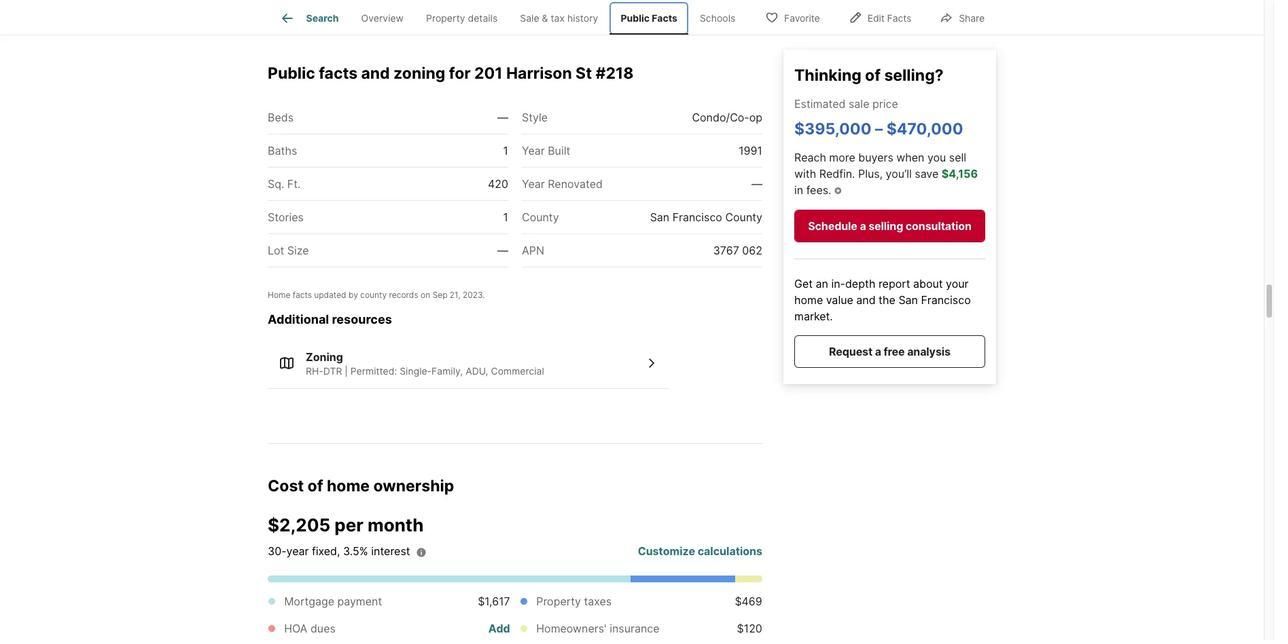 Task type: vqa. For each thing, say whether or not it's contained in the screenshot.
HOA
yes



Task type: describe. For each thing, give the bounding box(es) containing it.
0 horizontal spatial and
[[361, 64, 390, 83]]

cost of home ownership
[[268, 477, 454, 496]]

2 county from the left
[[725, 210, 762, 224]]

$120
[[737, 623, 762, 636]]

customize calculations
[[638, 545, 762, 559]]

thinking
[[794, 65, 862, 84]]

share
[[959, 12, 985, 23]]

home
[[268, 290, 290, 300]]

month
[[368, 515, 424, 536]]

stories
[[268, 210, 304, 224]]

public facts and zoning for 201 harrison st #218
[[268, 64, 634, 83]]

you'll
[[886, 167, 912, 180]]

hoa
[[284, 623, 307, 636]]

add
[[488, 623, 510, 636]]

search link
[[279, 10, 339, 27]]

$4,156
[[942, 167, 978, 180]]

family,
[[432, 366, 463, 377]]

san for san francisco county
[[650, 210, 670, 224]]

built
[[548, 144, 570, 157]]

selling?
[[884, 65, 944, 84]]

$2,205 per month
[[268, 515, 424, 536]]

analysis
[[907, 345, 951, 359]]

ownership
[[373, 477, 454, 496]]

apn
[[522, 244, 544, 257]]

you
[[928, 150, 946, 164]]

and inside get an in-depth report about your home value and the
[[856, 293, 876, 307]]

an
[[816, 277, 828, 291]]

property for property taxes
[[536, 596, 581, 609]]

year renovated
[[522, 177, 603, 191]]

of for per
[[308, 477, 323, 496]]

estimated
[[794, 97, 846, 111]]

edit facts
[[868, 12, 911, 23]]

overview
[[361, 12, 404, 24]]

3767
[[713, 244, 739, 257]]

public for public facts
[[621, 12, 650, 24]]

your
[[946, 277, 969, 291]]

ft.
[[287, 177, 301, 191]]

mortgage
[[284, 596, 334, 609]]

$469
[[735, 596, 762, 609]]

&
[[542, 12, 548, 24]]

overview tab
[[350, 2, 415, 35]]

schools tab
[[689, 2, 747, 35]]

2023
[[463, 290, 483, 300]]

in
[[794, 183, 803, 197]]

$1,617
[[478, 596, 510, 609]]

resources
[[332, 312, 392, 327]]

baths
[[268, 144, 297, 157]]

with
[[794, 167, 816, 180]]

— for year renovated
[[752, 177, 762, 191]]

by
[[349, 290, 358, 300]]

201
[[474, 64, 503, 83]]

beds
[[268, 111, 294, 124]]

year
[[286, 545, 309, 559]]

home inside get an in-depth report about your home value and the
[[794, 293, 823, 307]]

request a free analysis button
[[794, 336, 985, 368]]

condo/co-
[[692, 111, 749, 124]]

consultation
[[906, 219, 972, 233]]

of for sale
[[865, 65, 881, 84]]

edit
[[868, 12, 885, 23]]

$4,156 in fees.
[[794, 167, 978, 197]]

home facts updated by county records on sep 21, 2023 .
[[268, 290, 485, 300]]

san francisco county
[[650, 210, 762, 224]]

property for property details
[[426, 12, 465, 24]]

sep
[[433, 290, 447, 300]]

cost
[[268, 477, 304, 496]]

save
[[915, 167, 939, 180]]

share button
[[928, 3, 996, 31]]

free
[[884, 345, 905, 359]]

fees.
[[806, 183, 831, 197]]

records
[[389, 290, 418, 300]]

420
[[488, 177, 508, 191]]

3.5%
[[343, 545, 368, 559]]

–
[[875, 119, 883, 138]]

history
[[567, 12, 598, 24]]

schedule a selling consultation button
[[794, 210, 985, 243]]

year for year built
[[522, 144, 545, 157]]

1 for stories
[[503, 210, 508, 224]]

condo/co-op
[[692, 111, 762, 124]]

facts for edit facts
[[887, 12, 911, 23]]

property details tab
[[415, 2, 509, 35]]

report
[[879, 277, 910, 291]]

$470,000
[[887, 119, 963, 138]]

062
[[742, 244, 762, 257]]

edit facts button
[[837, 3, 923, 31]]

facts for home
[[293, 290, 312, 300]]

rh-
[[306, 366, 323, 377]]

dues
[[311, 623, 336, 636]]

sell
[[949, 150, 966, 164]]

on
[[421, 290, 430, 300]]

public for public facts and zoning for 201 harrison st #218
[[268, 64, 315, 83]]

depth
[[845, 277, 876, 291]]

homeowners' insurance
[[536, 623, 660, 636]]



Task type: locate. For each thing, give the bounding box(es) containing it.
home up market.
[[794, 293, 823, 307]]

0 horizontal spatial facts
[[652, 12, 677, 24]]

dtr
[[323, 366, 342, 377]]

0 vertical spatial home
[[794, 293, 823, 307]]

year right 420
[[522, 177, 545, 191]]

of up price
[[865, 65, 881, 84]]

public up beds
[[268, 64, 315, 83]]

county up 3767 062
[[725, 210, 762, 224]]

public right history
[[621, 12, 650, 24]]

facts inside tab
[[652, 12, 677, 24]]

and left zoning
[[361, 64, 390, 83]]

estimated sale price
[[794, 97, 898, 111]]

0 horizontal spatial a
[[860, 219, 866, 233]]

request a free analysis
[[829, 345, 951, 359]]

1 county from the left
[[522, 210, 559, 224]]

1 vertical spatial home
[[327, 477, 370, 496]]

0 vertical spatial —
[[497, 111, 508, 124]]

permitted:
[[351, 366, 397, 377]]

mortgage payment
[[284, 596, 382, 609]]

0 horizontal spatial san
[[650, 210, 670, 224]]

0 vertical spatial of
[[865, 65, 881, 84]]

hoa dues
[[284, 623, 336, 636]]

1 vertical spatial francisco
[[921, 293, 971, 307]]

1 horizontal spatial public
[[621, 12, 650, 24]]

2 year from the top
[[522, 177, 545, 191]]

1 1 from the top
[[503, 144, 508, 157]]

francisco for san francisco county
[[673, 210, 722, 224]]

1 up 420
[[503, 144, 508, 157]]

1 horizontal spatial san
[[899, 293, 918, 307]]

0 horizontal spatial county
[[522, 210, 559, 224]]

1 horizontal spatial home
[[794, 293, 823, 307]]

county
[[522, 210, 559, 224], [725, 210, 762, 224]]

facts for public facts
[[652, 12, 677, 24]]

— for beds
[[497, 111, 508, 124]]

francisco for san francisco market.
[[921, 293, 971, 307]]

0 horizontal spatial francisco
[[673, 210, 722, 224]]

0 vertical spatial and
[[361, 64, 390, 83]]

request
[[829, 345, 873, 359]]

sq.
[[268, 177, 284, 191]]

san for san francisco market.
[[899, 293, 918, 307]]

per
[[335, 515, 364, 536]]

property
[[426, 12, 465, 24], [536, 596, 581, 609]]

a for request
[[875, 345, 881, 359]]

0 vertical spatial san
[[650, 210, 670, 224]]

when
[[897, 150, 924, 164]]

about
[[913, 277, 943, 291]]

plus,
[[858, 167, 883, 180]]

facts
[[319, 64, 358, 83], [293, 290, 312, 300]]

lot size
[[268, 244, 309, 257]]

get
[[794, 277, 813, 291]]

2 1 from the top
[[503, 210, 508, 224]]

reach
[[794, 150, 826, 164]]

1 vertical spatial 1
[[503, 210, 508, 224]]

1
[[503, 144, 508, 157], [503, 210, 508, 224]]

in-
[[831, 277, 845, 291]]

property details
[[426, 12, 498, 24]]

$395,000
[[794, 119, 872, 138]]

francisco inside san francisco market.
[[921, 293, 971, 307]]

1 vertical spatial property
[[536, 596, 581, 609]]

0 horizontal spatial home
[[327, 477, 370, 496]]

sq. ft.
[[268, 177, 301, 191]]

and
[[361, 64, 390, 83], [856, 293, 876, 307]]

public facts
[[621, 12, 677, 24]]

zoning
[[393, 64, 445, 83]]

1 vertical spatial year
[[522, 177, 545, 191]]

1 for baths
[[503, 144, 508, 157]]

public inside tab
[[621, 12, 650, 24]]

1 vertical spatial of
[[308, 477, 323, 496]]

get an in-depth report about your home value and the
[[794, 277, 969, 307]]

1 vertical spatial —
[[752, 177, 762, 191]]

0 vertical spatial francisco
[[673, 210, 722, 224]]

property left details
[[426, 12, 465, 24]]

—
[[497, 111, 508, 124], [752, 177, 762, 191], [497, 244, 508, 257]]

0 vertical spatial a
[[860, 219, 866, 233]]

year left the "built"
[[522, 144, 545, 157]]

county
[[360, 290, 387, 300]]

facts inside button
[[887, 12, 911, 23]]

3767 062
[[713, 244, 762, 257]]

1 horizontal spatial facts
[[887, 12, 911, 23]]

schedule a selling consultation
[[808, 219, 972, 233]]

30-year fixed, 3.5% interest
[[268, 545, 410, 559]]

30-
[[268, 545, 286, 559]]

0 horizontal spatial public
[[268, 64, 315, 83]]

0 horizontal spatial of
[[308, 477, 323, 496]]

1991
[[739, 144, 762, 157]]

interest
[[371, 545, 410, 559]]

1 horizontal spatial a
[[875, 345, 881, 359]]

public
[[621, 12, 650, 24], [268, 64, 315, 83]]

style
[[522, 111, 548, 124]]

0 vertical spatial year
[[522, 144, 545, 157]]

facts left schools
[[652, 12, 677, 24]]

commercial
[[491, 366, 544, 377]]

0 vertical spatial property
[[426, 12, 465, 24]]

tab list containing search
[[268, 0, 758, 35]]

#218
[[596, 64, 634, 83]]

1 horizontal spatial francisco
[[921, 293, 971, 307]]

— left style
[[497, 111, 508, 124]]

zoning
[[306, 351, 343, 364]]

homeowners'
[[536, 623, 607, 636]]

1 vertical spatial and
[[856, 293, 876, 307]]

facts right home
[[293, 290, 312, 300]]

year
[[522, 144, 545, 157], [522, 177, 545, 191]]

san inside san francisco market.
[[899, 293, 918, 307]]

property up homeowners'
[[536, 596, 581, 609]]

1 horizontal spatial property
[[536, 596, 581, 609]]

property taxes
[[536, 596, 612, 609]]

1 vertical spatial a
[[875, 345, 881, 359]]

0 vertical spatial 1
[[503, 144, 508, 157]]

schools
[[700, 12, 735, 24]]

insurance
[[610, 623, 660, 636]]

facts right edit
[[887, 12, 911, 23]]

1 horizontal spatial of
[[865, 65, 881, 84]]

1 down 420
[[503, 210, 508, 224]]

additional
[[268, 312, 329, 327]]

adu,
[[466, 366, 488, 377]]

facts
[[887, 12, 911, 23], [652, 12, 677, 24]]

francisco up the 3767
[[673, 210, 722, 224]]

more
[[829, 150, 855, 164]]

2 vertical spatial —
[[497, 244, 508, 257]]

year for year renovated
[[522, 177, 545, 191]]

$2,205
[[268, 515, 330, 536]]

— left apn
[[497, 244, 508, 257]]

op
[[749, 111, 762, 124]]

property inside property details tab
[[426, 12, 465, 24]]

0 horizontal spatial facts
[[293, 290, 312, 300]]

1 vertical spatial san
[[899, 293, 918, 307]]

facts for public
[[319, 64, 358, 83]]

payment
[[337, 596, 382, 609]]

0 vertical spatial public
[[621, 12, 650, 24]]

— for lot size
[[497, 244, 508, 257]]

1 horizontal spatial facts
[[319, 64, 358, 83]]

a for schedule
[[860, 219, 866, 233]]

sale
[[849, 97, 869, 111]]

francisco down your
[[921, 293, 971, 307]]

fixed,
[[312, 545, 340, 559]]

favorite
[[784, 12, 820, 23]]

and down depth
[[856, 293, 876, 307]]

.
[[483, 290, 485, 300]]

home up the per
[[327, 477, 370, 496]]

1 horizontal spatial and
[[856, 293, 876, 307]]

facts down search
[[319, 64, 358, 83]]

1 horizontal spatial county
[[725, 210, 762, 224]]

0 horizontal spatial property
[[426, 12, 465, 24]]

schedule
[[808, 219, 857, 233]]

selling
[[869, 219, 903, 233]]

sale & tax history
[[520, 12, 598, 24]]

1 vertical spatial facts
[[293, 290, 312, 300]]

a left selling on the right top of page
[[860, 219, 866, 233]]

21,
[[450, 290, 460, 300]]

tab list
[[268, 0, 758, 35]]

public facts tab
[[610, 2, 689, 35]]

county up apn
[[522, 210, 559, 224]]

1 vertical spatial public
[[268, 64, 315, 83]]

customize
[[638, 545, 695, 559]]

0 vertical spatial facts
[[319, 64, 358, 83]]

calculations
[[698, 545, 762, 559]]

additional resources
[[268, 312, 392, 327]]

— down the '1991'
[[752, 177, 762, 191]]

sale & tax history tab
[[509, 2, 610, 35]]

redfin.
[[819, 167, 855, 180]]

of right cost
[[308, 477, 323, 496]]

1 year from the top
[[522, 144, 545, 157]]

a left free at the bottom of page
[[875, 345, 881, 359]]



